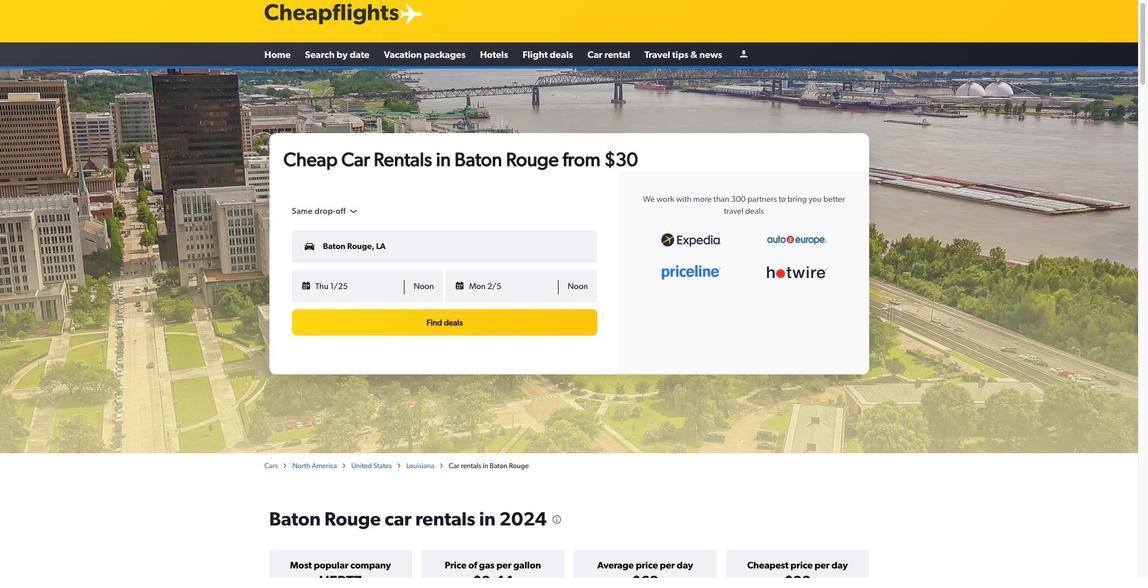 Task type: vqa. For each thing, say whether or not it's contained in the screenshot.
hotwire image
yes



Task type: locate. For each thing, give the bounding box(es) containing it.
hotwire image
[[768, 266, 827, 279]]

None text field
[[292, 231, 598, 263]]

None text field
[[292, 270, 598, 302]]



Task type: describe. For each thing, give the bounding box(es) containing it.
baton rouge image
[[0, 69, 1139, 454]]

Car drop-off location Same drop-off field
[[292, 206, 359, 217]]

expedia image
[[662, 234, 721, 247]]

autoeurope image
[[768, 235, 827, 245]]

priceline image
[[662, 265, 721, 280]]



